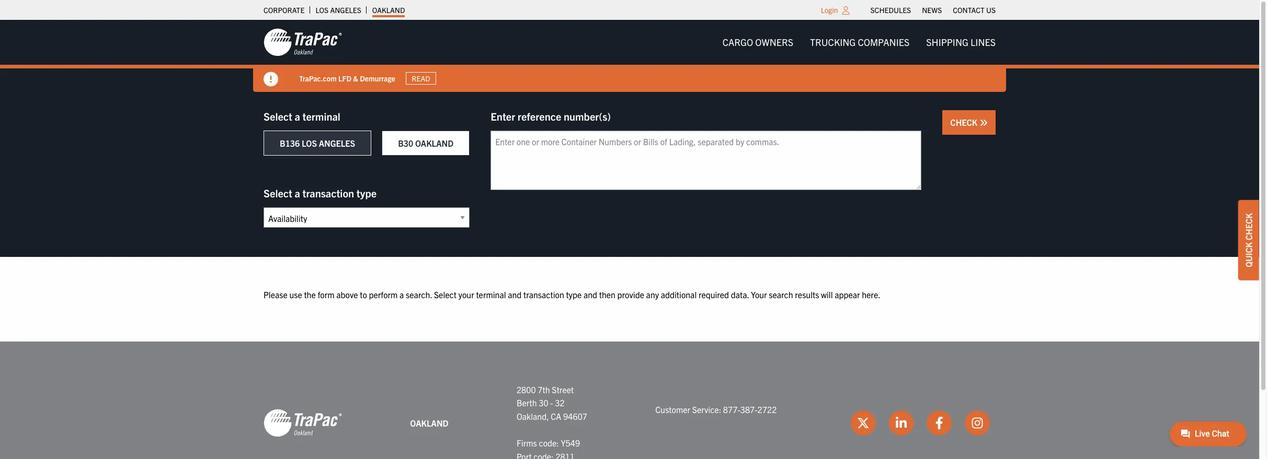 Task type: locate. For each thing, give the bounding box(es) containing it.
0 vertical spatial oakland
[[372, 5, 405, 15]]

0 horizontal spatial solid image
[[264, 72, 278, 87]]

service:
[[692, 405, 721, 415]]

0 vertical spatial a
[[295, 110, 300, 123]]

0 vertical spatial los
[[316, 5, 329, 15]]

1 horizontal spatial solid image
[[980, 119, 988, 127]]

customer
[[656, 405, 690, 415]]

menu bar
[[865, 3, 1001, 17], [714, 32, 1004, 53]]

contact
[[953, 5, 985, 15]]

0 vertical spatial oakland image
[[264, 28, 342, 57]]

2 oakland image from the top
[[264, 409, 342, 439]]

angeles
[[330, 5, 361, 15], [319, 138, 355, 149]]

a for terminal
[[295, 110, 300, 123]]

1 vertical spatial type
[[566, 290, 582, 300]]

us
[[986, 5, 996, 15]]

angeles down 'select a terminal'
[[319, 138, 355, 149]]

2 vertical spatial select
[[434, 290, 457, 300]]

provide
[[618, 290, 644, 300]]

1 vertical spatial oakland image
[[264, 409, 342, 439]]

0 vertical spatial check
[[951, 117, 980, 128]]

select for select a transaction type
[[264, 187, 292, 200]]

select up "b136"
[[264, 110, 292, 123]]

1 vertical spatial terminal
[[476, 290, 506, 300]]

387-
[[741, 405, 758, 415]]

0 vertical spatial select
[[264, 110, 292, 123]]

menu bar up shipping at the top
[[865, 3, 1001, 17]]

then
[[599, 290, 616, 300]]

solid image
[[264, 72, 278, 87], [980, 119, 988, 127]]

0 horizontal spatial check
[[951, 117, 980, 128]]

enter reference number(s)
[[491, 110, 611, 123]]

quick check
[[1244, 213, 1254, 267]]

terminal
[[303, 110, 340, 123], [476, 290, 506, 300]]

select down "b136"
[[264, 187, 292, 200]]

check
[[951, 117, 980, 128], [1244, 213, 1254, 240]]

0 vertical spatial menu bar
[[865, 3, 1001, 17]]

and right your on the bottom
[[508, 290, 522, 300]]

1 vertical spatial menu bar
[[714, 32, 1004, 53]]

cargo owners link
[[714, 32, 802, 53]]

and
[[508, 290, 522, 300], [584, 290, 597, 300]]

login
[[821, 5, 838, 15]]

0 horizontal spatial terminal
[[303, 110, 340, 123]]

banner containing cargo owners
[[0, 20, 1267, 92]]

select
[[264, 110, 292, 123], [264, 187, 292, 200], [434, 290, 457, 300]]

menu bar containing schedules
[[865, 3, 1001, 17]]

0 horizontal spatial type
[[357, 187, 377, 200]]

banner
[[0, 20, 1267, 92]]

a left search. at the bottom
[[400, 290, 404, 300]]

contact us link
[[953, 3, 996, 17]]

los right "b136"
[[302, 138, 317, 149]]

Enter reference number(s) text field
[[491, 131, 922, 190]]

1 horizontal spatial transaction
[[524, 290, 564, 300]]

solid image inside banner
[[264, 72, 278, 87]]

quick
[[1244, 242, 1254, 267]]

berth
[[517, 398, 537, 409]]

7th
[[538, 385, 550, 395]]

a
[[295, 110, 300, 123], [295, 187, 300, 200], [400, 290, 404, 300]]

a for transaction
[[295, 187, 300, 200]]

b30 oakland
[[398, 138, 454, 149]]

trapac.com lfd & demurrage
[[299, 74, 395, 83]]

1 oakland image from the top
[[264, 28, 342, 57]]

0 vertical spatial terminal
[[303, 110, 340, 123]]

type
[[357, 187, 377, 200], [566, 290, 582, 300]]

1 vertical spatial solid image
[[980, 119, 988, 127]]

shipping
[[926, 36, 969, 48]]

0 vertical spatial transaction
[[303, 187, 354, 200]]

1 vertical spatial check
[[1244, 213, 1254, 240]]

menu bar down light icon
[[714, 32, 1004, 53]]

1 vertical spatial transaction
[[524, 290, 564, 300]]

1 horizontal spatial terminal
[[476, 290, 506, 300]]

los
[[316, 5, 329, 15], [302, 138, 317, 149]]

shipping lines link
[[918, 32, 1004, 53]]

30
[[539, 398, 549, 409]]

0 vertical spatial solid image
[[264, 72, 278, 87]]

footer containing 2800 7th street
[[0, 342, 1260, 460]]

menu bar containing cargo owners
[[714, 32, 1004, 53]]

street
[[552, 385, 574, 395]]

terminal up 'b136 los angeles'
[[303, 110, 340, 123]]

1 vertical spatial angeles
[[319, 138, 355, 149]]

angeles left the 'oakland' link
[[330, 5, 361, 15]]

terminal right your on the bottom
[[476, 290, 506, 300]]

select for select a terminal
[[264, 110, 292, 123]]

search.
[[406, 290, 432, 300]]

number(s)
[[564, 110, 611, 123]]

any
[[646, 290, 659, 300]]

footer
[[0, 342, 1260, 460]]

-
[[550, 398, 553, 409]]

oakland image
[[264, 28, 342, 57], [264, 409, 342, 439]]

1 horizontal spatial type
[[566, 290, 582, 300]]

1 vertical spatial a
[[295, 187, 300, 200]]

1 vertical spatial select
[[264, 187, 292, 200]]

0 horizontal spatial and
[[508, 290, 522, 300]]

perform
[[369, 290, 398, 300]]

owners
[[755, 36, 794, 48]]

32
[[555, 398, 565, 409]]

select left your on the bottom
[[434, 290, 457, 300]]

news link
[[922, 3, 942, 17]]

a up "b136"
[[295, 110, 300, 123]]

cargo owners
[[723, 36, 794, 48]]

read
[[412, 74, 430, 83]]

a down "b136"
[[295, 187, 300, 200]]

1 horizontal spatial and
[[584, 290, 597, 300]]

ca
[[551, 412, 561, 422]]

and left the then
[[584, 290, 597, 300]]

use
[[289, 290, 302, 300]]

b30
[[398, 138, 413, 149]]

oakland
[[372, 5, 405, 15], [415, 138, 454, 149], [410, 418, 449, 429]]

los right corporate at top
[[316, 5, 329, 15]]



Task type: vqa. For each thing, say whether or not it's contained in the screenshot.
required
yes



Task type: describe. For each thing, give the bounding box(es) containing it.
select a transaction type
[[264, 187, 377, 200]]

1 vertical spatial los
[[302, 138, 317, 149]]

trucking companies
[[810, 36, 910, 48]]

results
[[795, 290, 819, 300]]

appear
[[835, 290, 860, 300]]

oakland,
[[517, 412, 549, 422]]

2800
[[517, 385, 536, 395]]

shipping lines
[[926, 36, 996, 48]]

form
[[318, 290, 335, 300]]

data.
[[731, 290, 749, 300]]

light image
[[842, 6, 850, 15]]

check inside button
[[951, 117, 980, 128]]

companies
[[858, 36, 910, 48]]

schedules link
[[871, 3, 911, 17]]

corporate link
[[264, 3, 305, 17]]

2722
[[758, 405, 777, 415]]

lfd
[[338, 74, 352, 83]]

customer service: 877-387-2722
[[656, 405, 777, 415]]

b136 los angeles
[[280, 138, 355, 149]]

1 and from the left
[[508, 290, 522, 300]]

login link
[[821, 5, 838, 15]]

to
[[360, 290, 367, 300]]

trucking
[[810, 36, 856, 48]]

your
[[459, 290, 474, 300]]

oakland image inside banner
[[264, 28, 342, 57]]

los angeles
[[316, 5, 361, 15]]

cargo
[[723, 36, 753, 48]]

&
[[353, 74, 358, 83]]

solid image inside check button
[[980, 119, 988, 127]]

2800 7th street berth 30 - 32 oakland, ca 94607
[[517, 385, 587, 422]]

corporate
[[264, 5, 305, 15]]

above
[[336, 290, 358, 300]]

0 vertical spatial angeles
[[330, 5, 361, 15]]

reference
[[518, 110, 561, 123]]

demurrage
[[360, 74, 395, 83]]

your
[[751, 290, 767, 300]]

quick check link
[[1239, 200, 1260, 281]]

firms code:  y549
[[517, 438, 580, 449]]

2 and from the left
[[584, 290, 597, 300]]

y549
[[561, 438, 580, 449]]

news
[[922, 5, 942, 15]]

here.
[[862, 290, 881, 300]]

0 vertical spatial type
[[357, 187, 377, 200]]

trapac.com
[[299, 74, 337, 83]]

lines
[[971, 36, 996, 48]]

required
[[699, 290, 729, 300]]

will
[[821, 290, 833, 300]]

please use the form above to perform a search. select your terminal and transaction type and then provide any additional required data. your search results will appear here.
[[264, 290, 881, 300]]

0 horizontal spatial transaction
[[303, 187, 354, 200]]

oakland link
[[372, 3, 405, 17]]

firms
[[517, 438, 537, 449]]

code:
[[539, 438, 559, 449]]

schedules
[[871, 5, 911, 15]]

select a terminal
[[264, 110, 340, 123]]

2 vertical spatial a
[[400, 290, 404, 300]]

menu bar inside banner
[[714, 32, 1004, 53]]

1 horizontal spatial check
[[1244, 213, 1254, 240]]

b136
[[280, 138, 300, 149]]

additional
[[661, 290, 697, 300]]

please
[[264, 290, 288, 300]]

enter
[[491, 110, 515, 123]]

check button
[[943, 110, 996, 135]]

2 vertical spatial oakland
[[410, 418, 449, 429]]

94607
[[563, 412, 587, 422]]

los angeles link
[[316, 3, 361, 17]]

trucking companies link
[[802, 32, 918, 53]]

search
[[769, 290, 793, 300]]

read link
[[406, 72, 436, 85]]

contact us
[[953, 5, 996, 15]]

877-
[[723, 405, 741, 415]]

1 vertical spatial oakland
[[415, 138, 454, 149]]

the
[[304, 290, 316, 300]]



